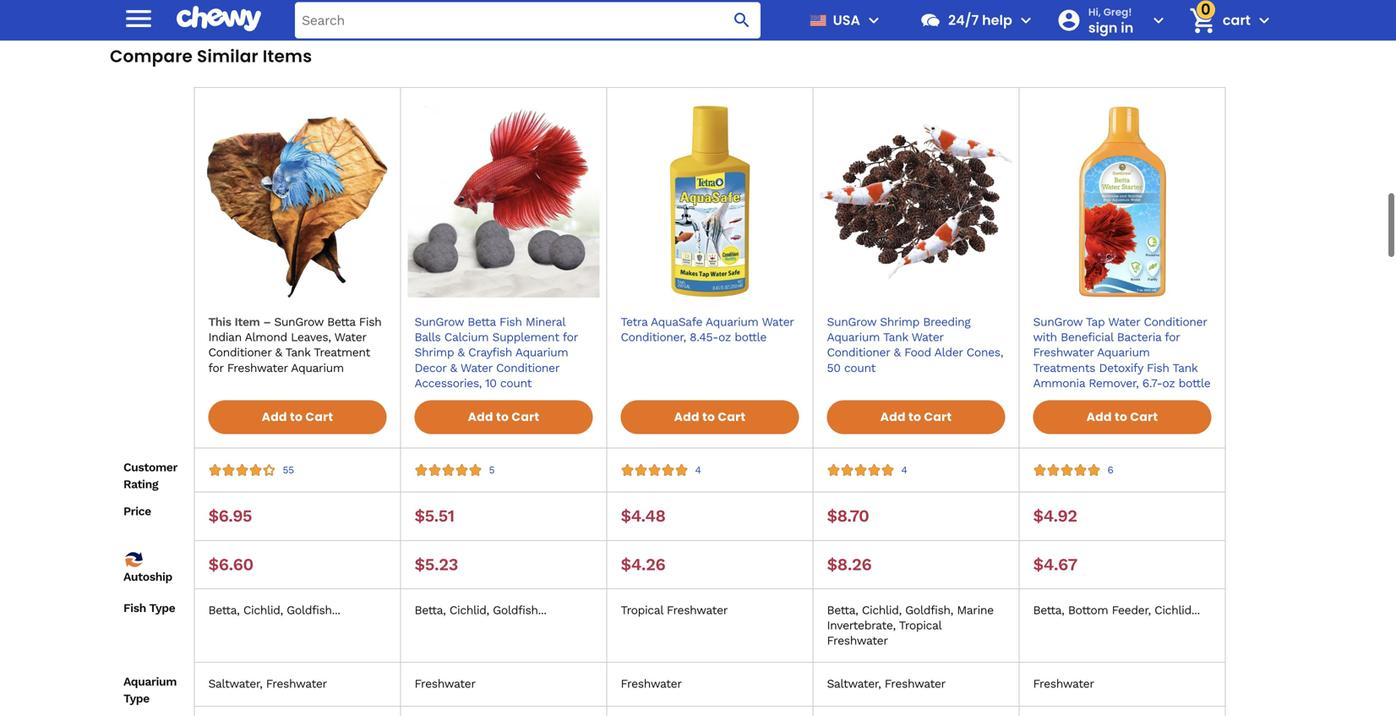 Task type: vqa. For each thing, say whether or not it's contained in the screenshot.
Shrimp in the SunGrow Betta Fish Mineral Balls Calcium Supplement for Shrimp & Crayfish Aquarium Decor & Water Conditioner Accessories, 10 count
yes



Task type: locate. For each thing, give the bounding box(es) containing it.
0 horizontal spatial goldfish...
[[287, 603, 340, 617]]

items
[[263, 44, 312, 68]]

to down remover,
[[1115, 409, 1128, 425]]

to
[[290, 409, 303, 425], [496, 409, 509, 425], [703, 409, 716, 425], [909, 409, 922, 425], [1115, 409, 1128, 425]]

for
[[563, 330, 578, 344], [1166, 330, 1181, 344]]

1 horizontal spatial fish
[[500, 315, 522, 329]]

& left food
[[894, 346, 901, 360]]

betta,  cichlid,  goldfish... down $5.23 text field
[[415, 603, 547, 617]]

account menu image
[[1149, 10, 1169, 30]]

type for aquarium type
[[123, 692, 150, 706]]

1 horizontal spatial bottle
[[1179, 376, 1211, 390]]

count
[[845, 361, 876, 375], [500, 376, 532, 390]]

3 add to cart button from the left
[[621, 400, 800, 434]]

sungrow up with
[[1034, 315, 1083, 329]]

sungrow shrimp breeding aquarium tank water conditioner & food alder cones, 50 count
[[827, 315, 1004, 375]]

sungrow inside "sungrow tap water conditioner with beneficial bacteria for freshwater aquarium treatments detoxify fish tank ammonia remover, 6.7-oz bottle"
[[1034, 315, 1083, 329]]

0 horizontal spatial cichlid,
[[243, 603, 283, 617]]

5 to from the left
[[1115, 409, 1128, 425]]

to down 10
[[496, 409, 509, 425]]

2 horizontal spatial conditioner
[[1145, 315, 1208, 329]]

3 cichlid, from the left
[[862, 603, 902, 617]]

fish type
[[123, 601, 175, 615]]

balls
[[415, 330, 441, 344]]

sungrow
[[415, 315, 464, 329], [827, 315, 877, 329], [1034, 315, 1083, 329]]

24/7
[[949, 11, 979, 30]]

1 vertical spatial oz
[[1163, 376, 1176, 390]]

$5.51 text field
[[415, 506, 454, 527]]

for inside sungrow betta fish mineral balls calcium supplement for shrimp & crayfish aquarium decor & water conditioner accessories, 10 count
[[563, 330, 578, 344]]

0 horizontal spatial saltwater, freshwater
[[208, 677, 327, 691]]

add to cart
[[262, 409, 334, 425], [468, 409, 540, 425], [674, 409, 746, 425], [881, 409, 953, 425], [1087, 409, 1159, 425]]

1 for from the left
[[563, 330, 578, 344]]

count right '50'
[[845, 361, 876, 375]]

betta, cichlid, goldfish, marine invertebrate, tropical freshwater
[[827, 603, 994, 648]]

tank up food
[[884, 330, 909, 344]]

& up accessories,
[[450, 361, 457, 375]]

1 horizontal spatial shrimp
[[880, 315, 920, 329]]

goldfish...
[[287, 603, 340, 617], [493, 603, 547, 617]]

tropical inside betta, cichlid, goldfish, marine invertebrate, tropical freshwater
[[900, 619, 942, 633]]

cart
[[306, 409, 334, 425], [512, 409, 540, 425], [718, 409, 746, 425], [925, 409, 953, 425], [1131, 409, 1159, 425]]

0 horizontal spatial sungrow
[[415, 315, 464, 329]]

1 horizontal spatial betta,  cichlid,  goldfish...
[[415, 603, 547, 617]]

1 betta, from the left
[[208, 603, 240, 617]]

conditioner down supplement on the top of page
[[496, 361, 560, 375]]

tropical down goldfish,
[[900, 619, 942, 633]]

for right bacteria
[[1166, 330, 1181, 344]]

type
[[149, 601, 175, 615], [123, 692, 150, 706]]

crayfish
[[469, 346, 512, 360]]

tetra aquasafe aquarium water conditioner, 8.45-oz bottle
[[621, 315, 794, 344]]

0 horizontal spatial tank
[[884, 330, 909, 344]]

$5.23 text field
[[415, 555, 458, 575]]

to down food
[[909, 409, 922, 425]]

aquarium down 'fish type' on the bottom of the page
[[123, 675, 177, 689]]

add to cart button down 10
[[415, 400, 593, 434]]

menu image
[[864, 10, 885, 30]]

0 vertical spatial tropical
[[621, 603, 663, 617]]

mineral
[[526, 315, 565, 329]]

1 cart from the left
[[306, 409, 334, 425]]

2 add from the left
[[468, 409, 494, 425]]

1 sungrow from the left
[[415, 315, 464, 329]]

tropical down "$4.26" text box
[[621, 603, 663, 617]]

oz inside "sungrow tap water conditioner with beneficial bacteria for freshwater aquarium treatments detoxify fish tank ammonia remover, 6.7-oz bottle"
[[1163, 376, 1176, 390]]

cichlid, down $5.23 text field
[[450, 603, 489, 617]]

conditioner up '50'
[[827, 346, 891, 360]]

4 to from the left
[[909, 409, 922, 425]]

type for fish type
[[149, 601, 175, 615]]

0 vertical spatial oz
[[719, 330, 731, 344]]

& down calcium
[[458, 346, 465, 360]]

bottle
[[735, 330, 767, 344], [1179, 376, 1211, 390]]

add to cart button up 55 on the left of page
[[208, 400, 387, 434]]

sungrow betta fish mineral balls calcium supplement for shrimp & crayfish aquarium decor & water conditioner accessories, 10 count link
[[415, 315, 593, 391]]

1 vertical spatial type
[[123, 692, 150, 706]]

3 sungrow from the left
[[1034, 315, 1083, 329]]

4
[[696, 464, 701, 476], [902, 464, 908, 476]]

conditioner inside the sungrow shrimp breeding aquarium tank water conditioner & food alder cones, 50 count
[[827, 346, 891, 360]]

breeding
[[924, 315, 971, 329]]

cart for sungrow betta fish mineral balls calcium supplement for shrimp & crayfish aquarium decor & water conditioner accessories, 10 count
[[512, 409, 540, 425]]

add to cart button down remover,
[[1034, 400, 1212, 434]]

bottle right 6.7-
[[1179, 376, 1211, 390]]

4 cart from the left
[[925, 409, 953, 425]]

fish up supplement on the top of page
[[500, 315, 522, 329]]

$4.92
[[1034, 506, 1078, 526]]

add to cart down food
[[881, 409, 953, 425]]

1 betta,  cichlid,  goldfish... from the left
[[208, 603, 340, 617]]

tropical
[[621, 603, 663, 617], [900, 619, 942, 633]]

tank
[[884, 330, 909, 344], [1173, 361, 1198, 375]]

fish inside sungrow betta fish mineral balls calcium supplement for shrimp & crayfish aquarium decor & water conditioner accessories, 10 count
[[500, 315, 522, 329]]

0 vertical spatial fish
[[500, 315, 522, 329]]

sungrow tap water conditioner with beneficial bacteria for freshwater aquarium treatments detoxify fish tank ammonia remover, 6.7-oz bottle link
[[1034, 315, 1212, 391]]

1 horizontal spatial cichlid,
[[450, 603, 489, 617]]

4 add to cart button from the left
[[827, 400, 1006, 434]]

add to cart down 8.45-
[[674, 409, 746, 425]]

water inside "sungrow tap water conditioner with beneficial bacteria for freshwater aquarium treatments detoxify fish tank ammonia remover, 6.7-oz bottle"
[[1109, 315, 1141, 329]]

0 horizontal spatial shrimp
[[415, 346, 454, 360]]

betta, left bottom
[[1034, 603, 1065, 617]]

add to cart down 10
[[468, 409, 540, 425]]

sungrow inside the sungrow shrimp breeding aquarium tank water conditioner & food alder cones, 50 count
[[827, 315, 877, 329]]

sungrow for tank
[[827, 315, 877, 329]]

1 horizontal spatial for
[[1166, 330, 1181, 344]]

greg!
[[1104, 5, 1133, 19]]

1 horizontal spatial conditioner
[[827, 346, 891, 360]]

accessories,
[[415, 376, 482, 390]]

to down 8.45-
[[703, 409, 716, 425]]

sungrow tap water conditioner with beneficial bacteria for freshwater aquarium treatments detoxify fish tank ammonia remover, 6.7-oz bottle element
[[1020, 99, 1226, 401]]

add for sungrow shrimp breeding aquarium tank water conditioner & food alder cones, 50 count
[[881, 409, 906, 425]]

add for tetra aquasafe aquarium water conditioner, 8.45-oz bottle
[[674, 409, 700, 425]]

2 add to cart from the left
[[468, 409, 540, 425]]

in
[[1121, 18, 1134, 37]]

0 vertical spatial tank
[[884, 330, 909, 344]]

1 horizontal spatial sungrow
[[827, 315, 877, 329]]

cart menu image
[[1255, 10, 1275, 30]]

$8.26 text field
[[827, 555, 872, 575]]

add down remover,
[[1087, 409, 1113, 425]]

1 vertical spatial fish
[[1147, 361, 1170, 375]]

2 cart from the left
[[512, 409, 540, 425]]

1 horizontal spatial tropical
[[900, 619, 942, 633]]

0 horizontal spatial bottle
[[735, 330, 767, 344]]

water inside tetra aquasafe aquarium water conditioner, 8.45-oz bottle
[[762, 315, 794, 329]]

goldfish,
[[906, 603, 954, 617]]

Product search field
[[295, 2, 761, 38]]

saltwater, freshwater
[[208, 677, 327, 691], [827, 677, 946, 691]]

count inside the sungrow shrimp breeding aquarium tank water conditioner & food alder cones, 50 count
[[845, 361, 876, 375]]

this item – sungrow betta fish indian almond leaves, water conditioner & tank treatment for freshwater aquarium element
[[195, 99, 400, 386]]

freshwater
[[1034, 346, 1094, 360], [667, 603, 728, 617], [827, 634, 888, 648], [266, 677, 327, 691], [415, 677, 476, 691], [621, 677, 682, 691], [885, 677, 946, 691], [1034, 677, 1095, 691]]

customer rating
[[123, 460, 177, 491]]

tap
[[1087, 315, 1106, 329]]

$6.60
[[208, 555, 254, 574]]

shrimp up decor
[[415, 346, 454, 360]]

cart for sungrow tap water conditioner with beneficial bacteria for freshwater aquarium treatments detoxify fish tank ammonia remover, 6.7-oz bottle
[[1131, 409, 1159, 425]]

add to cart button down 8.45-
[[621, 400, 800, 434]]

aquarium inside sungrow betta fish mineral balls calcium supplement for shrimp & crayfish aquarium decor & water conditioner accessories, 10 count
[[516, 346, 568, 360]]

2 for from the left
[[1166, 330, 1181, 344]]

sungrow inside sungrow betta fish mineral balls calcium supplement for shrimp & crayfish aquarium decor & water conditioner accessories, 10 count
[[415, 315, 464, 329]]

3 add to cart from the left
[[674, 409, 746, 425]]

24/7 help link
[[913, 0, 1013, 41]]

sungrow shrimp breeding aquarium tank water conditioner & food alder cones, 50 count element
[[814, 99, 1019, 386]]

fish
[[500, 315, 522, 329], [1147, 361, 1170, 375], [123, 601, 146, 615]]

to for sungrow tap water conditioner with beneficial bacteria for freshwater aquarium treatments detoxify fish tank ammonia remover, 6.7-oz bottle
[[1115, 409, 1128, 425]]

0 horizontal spatial fish
[[123, 601, 146, 615]]

betta,  cichlid,  goldfish... down $6.60 text box
[[208, 603, 340, 617]]

conditioner
[[1145, 315, 1208, 329], [827, 346, 891, 360], [496, 361, 560, 375]]

cichlid...
[[1155, 603, 1201, 617]]

shrimp inside sungrow betta fish mineral balls calcium supplement for shrimp & crayfish aquarium decor & water conditioner accessories, 10 count
[[415, 346, 454, 360]]

2 add to cart button from the left
[[415, 400, 593, 434]]

1 horizontal spatial 4
[[902, 464, 908, 476]]

bottom
[[1069, 603, 1109, 617]]

0 horizontal spatial count
[[500, 376, 532, 390]]

ammonia
[[1034, 376, 1086, 390]]

zoo med floating betta log element
[[401, 99, 607, 401]]

2 horizontal spatial fish
[[1147, 361, 1170, 375]]

betta, up invertebrate,
[[827, 603, 859, 617]]

count right 10
[[500, 376, 532, 390]]

cichlid, up invertebrate,
[[862, 603, 902, 617]]

2 vertical spatial conditioner
[[496, 361, 560, 375]]

for inside "sungrow tap water conditioner with beneficial bacteria for freshwater aquarium treatments detoxify fish tank ammonia remover, 6.7-oz bottle"
[[1166, 330, 1181, 344]]

conditioner up bacteria
[[1145, 315, 1208, 329]]

compare
[[110, 44, 193, 68]]

sungrow up '50'
[[827, 315, 877, 329]]

0 vertical spatial bottle
[[735, 330, 767, 344]]

6
[[1108, 464, 1114, 476]]

5 add from the left
[[1087, 409, 1113, 425]]

1 horizontal spatial count
[[845, 361, 876, 375]]

24/7 help
[[949, 11, 1013, 30]]

conditioner inside sungrow betta fish mineral balls calcium supplement for shrimp & crayfish aquarium decor & water conditioner accessories, 10 count
[[496, 361, 560, 375]]

&
[[458, 346, 465, 360], [894, 346, 901, 360], [450, 361, 457, 375]]

1 vertical spatial conditioner
[[827, 346, 891, 360]]

1 vertical spatial tropical
[[900, 619, 942, 633]]

$5.51
[[415, 506, 454, 526]]

cichlid,
[[243, 603, 283, 617], [450, 603, 489, 617], [862, 603, 902, 617]]

price
[[123, 504, 151, 518]]

oz
[[719, 330, 731, 344], [1163, 376, 1176, 390]]

add
[[262, 409, 287, 425], [468, 409, 494, 425], [674, 409, 700, 425], [881, 409, 906, 425], [1087, 409, 1113, 425]]

betta,  cichlid,  goldfish...
[[208, 603, 340, 617], [415, 603, 547, 617]]

betta,
[[208, 603, 240, 617], [415, 603, 446, 617], [827, 603, 859, 617], [1034, 603, 1065, 617]]

$4.48 text field
[[621, 506, 666, 527]]

add down 8.45-
[[674, 409, 700, 425]]

sungrow up balls
[[415, 315, 464, 329]]

0 vertical spatial type
[[149, 601, 175, 615]]

$6.60 text field
[[208, 555, 254, 575]]

oz inside tetra aquasafe aquarium water conditioner, 8.45-oz bottle
[[719, 330, 731, 344]]

bottle inside "sungrow tap water conditioner with beneficial bacteria for freshwater aquarium treatments detoxify fish tank ammonia remover, 6.7-oz bottle"
[[1179, 376, 1211, 390]]

cart for sungrow shrimp breeding aquarium tank water conditioner & food alder cones, 50 count
[[925, 409, 953, 425]]

4 add from the left
[[881, 409, 906, 425]]

$6.95
[[208, 506, 252, 526]]

3 cart from the left
[[718, 409, 746, 425]]

fish up 6.7-
[[1147, 361, 1170, 375]]

aquarium
[[706, 315, 759, 329], [827, 330, 880, 344], [516, 346, 568, 360], [1098, 346, 1151, 360], [123, 675, 177, 689]]

0 horizontal spatial betta,  cichlid,  goldfish...
[[208, 603, 340, 617]]

2 sungrow from the left
[[827, 315, 877, 329]]

3 to from the left
[[703, 409, 716, 425]]

supplement
[[493, 330, 560, 344]]

1 horizontal spatial saltwater,
[[827, 677, 881, 691]]

2 goldfish... from the left
[[493, 603, 547, 617]]

aquarium type
[[123, 675, 177, 706]]

type inside aquarium type
[[123, 692, 150, 706]]

0 horizontal spatial oz
[[719, 330, 731, 344]]

5 add to cart button from the left
[[1034, 400, 1212, 434]]

2 saltwater, from the left
[[827, 677, 881, 691]]

oz right remover,
[[1163, 376, 1176, 390]]

$4.67
[[1034, 555, 1078, 574]]

water inside the sungrow shrimp breeding aquarium tank water conditioner & food alder cones, 50 count
[[912, 330, 944, 344]]

3 betta, from the left
[[827, 603, 859, 617]]

conditioner inside "sungrow tap water conditioner with beneficial bacteria for freshwater aquarium treatments detoxify fish tank ammonia remover, 6.7-oz bottle"
[[1145, 315, 1208, 329]]

tetra
[[621, 315, 648, 329]]

hi,
[[1089, 5, 1102, 19]]

aquarium up 8.45-
[[706, 315, 759, 329]]

1 horizontal spatial oz
[[1163, 376, 1176, 390]]

sungrow betta fish hideout cave, decoration for aquarium & gecko tank element
[[608, 99, 813, 355]]

add to cart up 55 on the left of page
[[262, 409, 334, 425]]

2 horizontal spatial sungrow
[[1034, 315, 1083, 329]]

5 add to cart from the left
[[1087, 409, 1159, 425]]

1 horizontal spatial goldfish...
[[493, 603, 547, 617]]

add up 55 on the left of page
[[262, 409, 287, 425]]

0 horizontal spatial 4
[[696, 464, 701, 476]]

5 cart from the left
[[1131, 409, 1159, 425]]

tank right detoxify
[[1173, 361, 1198, 375]]

0 vertical spatial conditioner
[[1145, 315, 1208, 329]]

saltwater,
[[208, 677, 262, 691], [827, 677, 881, 691]]

1 add from the left
[[262, 409, 287, 425]]

cones,
[[967, 346, 1004, 360]]

1 vertical spatial bottle
[[1179, 376, 1211, 390]]

decor
[[415, 361, 447, 375]]

0 vertical spatial shrimp
[[880, 315, 920, 329]]

aquarium up '50'
[[827, 330, 880, 344]]

alder
[[935, 346, 963, 360]]

shrimp up food
[[880, 315, 920, 329]]

3 add from the left
[[674, 409, 700, 425]]

fish down autoship
[[123, 601, 146, 615]]

tetra aquasafe aquarium water conditioner, 8.45-oz bottle image
[[614, 106, 806, 298]]

aquarium up detoxify
[[1098, 346, 1151, 360]]

2 to from the left
[[496, 409, 509, 425]]

4 add to cart from the left
[[881, 409, 953, 425]]

1 vertical spatial shrimp
[[415, 346, 454, 360]]

similar
[[197, 44, 259, 68]]

bottle right 8.45-
[[735, 330, 767, 344]]

1 vertical spatial count
[[500, 376, 532, 390]]

$6.95 text field
[[208, 506, 252, 527]]

0 horizontal spatial conditioner
[[496, 361, 560, 375]]

1 vertical spatial tank
[[1173, 361, 1198, 375]]

add to cart button down food
[[827, 400, 1006, 434]]

to for sungrow shrimp breeding aquarium tank water conditioner & food alder cones, 50 count
[[909, 409, 922, 425]]

Search text field
[[295, 2, 761, 38]]

aquarium down supplement on the top of page
[[516, 346, 568, 360]]

usa
[[833, 11, 861, 30]]

hi, greg! sign in
[[1089, 5, 1134, 37]]

2 betta,  cichlid,  goldfish... from the left
[[415, 603, 547, 617]]

$4.48
[[621, 506, 666, 526]]

add down food
[[881, 409, 906, 425]]

betta, down $5.23 text field
[[415, 603, 446, 617]]

$5.23
[[415, 555, 458, 574]]

oz right conditioner,
[[719, 330, 731, 344]]

conditioner,
[[621, 330, 686, 344]]

for down "mineral"
[[563, 330, 578, 344]]

add for sungrow betta fish mineral balls calcium supplement for shrimp & crayfish aquarium decor & water conditioner accessories, 10 count
[[468, 409, 494, 425]]

1 horizontal spatial saltwater, freshwater
[[827, 677, 946, 691]]

shrimp
[[880, 315, 920, 329], [415, 346, 454, 360]]

$8.70
[[827, 506, 870, 526]]

to up 55 on the left of page
[[290, 409, 303, 425]]

add to cart down remover,
[[1087, 409, 1159, 425]]

water
[[762, 315, 794, 329], [1109, 315, 1141, 329], [912, 330, 944, 344], [461, 361, 493, 375]]

submit search image
[[732, 10, 753, 30]]

0 horizontal spatial saltwater,
[[208, 677, 262, 691]]

2 horizontal spatial &
[[894, 346, 901, 360]]

0 horizontal spatial for
[[563, 330, 578, 344]]

detoxify
[[1100, 361, 1144, 375]]

cichlid, down $6.60 text box
[[243, 603, 283, 617]]

calcium
[[445, 330, 489, 344]]

aquarium inside "sungrow tap water conditioner with beneficial bacteria for freshwater aquarium treatments detoxify fish tank ammonia remover, 6.7-oz bottle"
[[1098, 346, 1151, 360]]

1 horizontal spatial tank
[[1173, 361, 1198, 375]]

2 horizontal spatial cichlid,
[[862, 603, 902, 617]]

add down 10
[[468, 409, 494, 425]]

add to cart button
[[208, 400, 387, 434], [415, 400, 593, 434], [621, 400, 800, 434], [827, 400, 1006, 434], [1034, 400, 1212, 434]]

0 vertical spatial count
[[845, 361, 876, 375]]

customer
[[123, 460, 177, 474]]

freshwater inside "sungrow tap water conditioner with beneficial bacteria for freshwater aquarium treatments detoxify fish tank ammonia remover, 6.7-oz bottle"
[[1034, 346, 1094, 360]]

betta, down $6.60 text box
[[208, 603, 240, 617]]



Task type: describe. For each thing, give the bounding box(es) containing it.
$4.67 text field
[[1034, 555, 1078, 575]]

2 cichlid, from the left
[[450, 603, 489, 617]]

tetra aquasafe aquarium water conditioner, 8.45-oz bottle link
[[621, 315, 800, 345]]

2 vertical spatial fish
[[123, 601, 146, 615]]

4 betta, from the left
[[1034, 603, 1065, 617]]

cart
[[1223, 11, 1252, 30]]

sungrow for with
[[1034, 315, 1083, 329]]

count inside sungrow betta fish mineral balls calcium supplement for shrimp & crayfish aquarium decor & water conditioner accessories, 10 count
[[500, 376, 532, 390]]

$8.26
[[827, 555, 872, 574]]

10
[[486, 376, 497, 390]]

add to cart for tetra aquasafe aquarium water conditioner, 8.45-oz bottle
[[674, 409, 746, 425]]

shrimp inside the sungrow shrimp breeding aquarium tank water conditioner & food alder cones, 50 count
[[880, 315, 920, 329]]

6.7-
[[1143, 376, 1163, 390]]

cart for tetra aquasafe aquarium water conditioner, 8.45-oz bottle
[[718, 409, 746, 425]]

1 goldfish... from the left
[[287, 603, 340, 617]]

sungrow for balls
[[415, 315, 464, 329]]

0 horizontal spatial &
[[450, 361, 457, 375]]

for for supplement
[[563, 330, 578, 344]]

8.45-
[[690, 330, 719, 344]]

aquasafe
[[651, 315, 703, 329]]

sungrow shrimp breeding aquarium tank water conditioner & food alder cones, 50 count link
[[827, 315, 1006, 376]]

1 4 from the left
[[696, 464, 701, 476]]

bacteria
[[1118, 330, 1162, 344]]

$4.26
[[621, 555, 666, 574]]

& inside the sungrow shrimp breeding aquarium tank water conditioner & food alder cones, 50 count
[[894, 346, 901, 360]]

help menu image
[[1016, 10, 1037, 30]]

items image
[[1188, 6, 1218, 35]]

$8.70 text field
[[827, 506, 870, 527]]

compare similar items
[[110, 44, 312, 68]]

sungrow shrimp breeding aquarium tank water conditioner & food alder cones, 50 count image
[[821, 106, 1013, 298]]

marine
[[958, 603, 994, 617]]

add to cart button for tetra aquasafe aquarium water conditioner, 8.45-oz bottle
[[621, 400, 800, 434]]

1 saltwater, from the left
[[208, 677, 262, 691]]

$4.26 text field
[[621, 555, 666, 575]]

invertebrate,
[[827, 619, 896, 633]]

1 cichlid, from the left
[[243, 603, 283, 617]]

cart link
[[1183, 0, 1252, 41]]

add to cart for sungrow betta fish mineral balls calcium supplement for shrimp & crayfish aquarium decor & water conditioner accessories, 10 count
[[468, 409, 540, 425]]

bottle inside tetra aquasafe aquarium water conditioner, 8.45-oz bottle
[[735, 330, 767, 344]]

tank inside "sungrow tap water conditioner with beneficial bacteria for freshwater aquarium treatments detoxify fish tank ammonia remover, 6.7-oz bottle"
[[1173, 361, 1198, 375]]

cichlid, inside betta, cichlid, goldfish, marine invertebrate, tropical freshwater
[[862, 603, 902, 617]]

add to cart for sungrow shrimp breeding aquarium tank water conditioner & food alder cones, 50 count
[[881, 409, 953, 425]]

sign
[[1089, 18, 1118, 37]]

food
[[905, 346, 932, 360]]

50
[[827, 361, 841, 375]]

sungrow betta fish mineral balls calcium supplement for shrimp & crayfish aquarium decor & water conditioner accessories, 10 count image
[[408, 106, 600, 298]]

aquarium inside tetra aquasafe aquarium water conditioner, 8.45-oz bottle
[[706, 315, 759, 329]]

fish inside "sungrow tap water conditioner with beneficial bacteria for freshwater aquarium treatments detoxify fish tank ammonia remover, 6.7-oz bottle"
[[1147, 361, 1170, 375]]

add for sungrow tap water conditioner with beneficial bacteria for freshwater aquarium treatments detoxify fish tank ammonia remover, 6.7-oz bottle
[[1087, 409, 1113, 425]]

add to cart for sungrow tap water conditioner with beneficial bacteria for freshwater aquarium treatments detoxify fish tank ammonia remover, 6.7-oz bottle
[[1087, 409, 1159, 425]]

1 to from the left
[[290, 409, 303, 425]]

to for sungrow betta fish mineral balls calcium supplement for shrimp & crayfish aquarium decor & water conditioner accessories, 10 count
[[496, 409, 509, 425]]

2 4 from the left
[[902, 464, 908, 476]]

rating
[[123, 477, 158, 491]]

aquarium inside the sungrow shrimp breeding aquarium tank water conditioner & food alder cones, 50 count
[[827, 330, 880, 344]]

feeder,
[[1113, 603, 1152, 617]]

1 add to cart from the left
[[262, 409, 334, 425]]

betta
[[468, 315, 496, 329]]

to for tetra aquasafe aquarium water conditioner, 8.45-oz bottle
[[703, 409, 716, 425]]

chewy support image
[[920, 9, 942, 31]]

2 saltwater, freshwater from the left
[[827, 677, 946, 691]]

sungrow tap water conditioner with beneficial bacteria for freshwater aquarium treatments detoxify fish tank ammonia remover, 6.7-oz bottle image
[[1027, 106, 1219, 298]]

$4.92 text field
[[1034, 506, 1078, 527]]

1 horizontal spatial &
[[458, 346, 465, 360]]

55
[[283, 464, 294, 476]]

chewy home image
[[177, 0, 261, 37]]

add to cart button for sungrow shrimp breeding aquarium tank water conditioner & food alder cones, 50 count
[[827, 400, 1006, 434]]

with
[[1034, 330, 1058, 344]]

tropical freshwater
[[621, 603, 728, 617]]

2 betta, from the left
[[415, 603, 446, 617]]

for for bacteria
[[1166, 330, 1181, 344]]

1 saltwater, freshwater from the left
[[208, 677, 327, 691]]

menu image
[[122, 1, 156, 35]]

add to cart button for sungrow tap water conditioner with beneficial bacteria for freshwater aquarium treatments detoxify fish tank ammonia remover, 6.7-oz bottle
[[1034, 400, 1212, 434]]

1 add to cart button from the left
[[208, 400, 387, 434]]

0 horizontal spatial tropical
[[621, 603, 663, 617]]

autoship
[[123, 570, 172, 584]]

betta, inside betta, cichlid, goldfish, marine invertebrate, tropical freshwater
[[827, 603, 859, 617]]

water inside sungrow betta fish mineral balls calcium supplement for shrimp & crayfish aquarium decor & water conditioner accessories, 10 count
[[461, 361, 493, 375]]

sungrow tap water conditioner with beneficial bacteria for freshwater aquarium treatments detoxify fish tank ammonia remover, 6.7-oz bottle
[[1034, 315, 1211, 390]]

remover,
[[1089, 376, 1139, 390]]

betta,  bottom feeder,  cichlid...
[[1034, 603, 1201, 617]]

usa button
[[803, 0, 885, 41]]

5
[[489, 464, 495, 476]]

tank inside the sungrow shrimp breeding aquarium tank water conditioner & food alder cones, 50 count
[[884, 330, 909, 344]]

beneficial
[[1061, 330, 1114, 344]]

sungrow betta fish indian almond leaves, water conditioner & tank treatment for freshwater aquarium image
[[202, 106, 394, 298]]

add to cart button for sungrow betta fish mineral balls calcium supplement for shrimp & crayfish aquarium decor & water conditioner accessories, 10 count
[[415, 400, 593, 434]]

treatments
[[1034, 361, 1096, 375]]

help
[[983, 11, 1013, 30]]

freshwater inside betta, cichlid, goldfish, marine invertebrate, tropical freshwater
[[827, 634, 888, 648]]

sungrow betta fish mineral balls calcium supplement for shrimp & crayfish aquarium decor & water conditioner accessories, 10 count
[[415, 315, 578, 390]]



